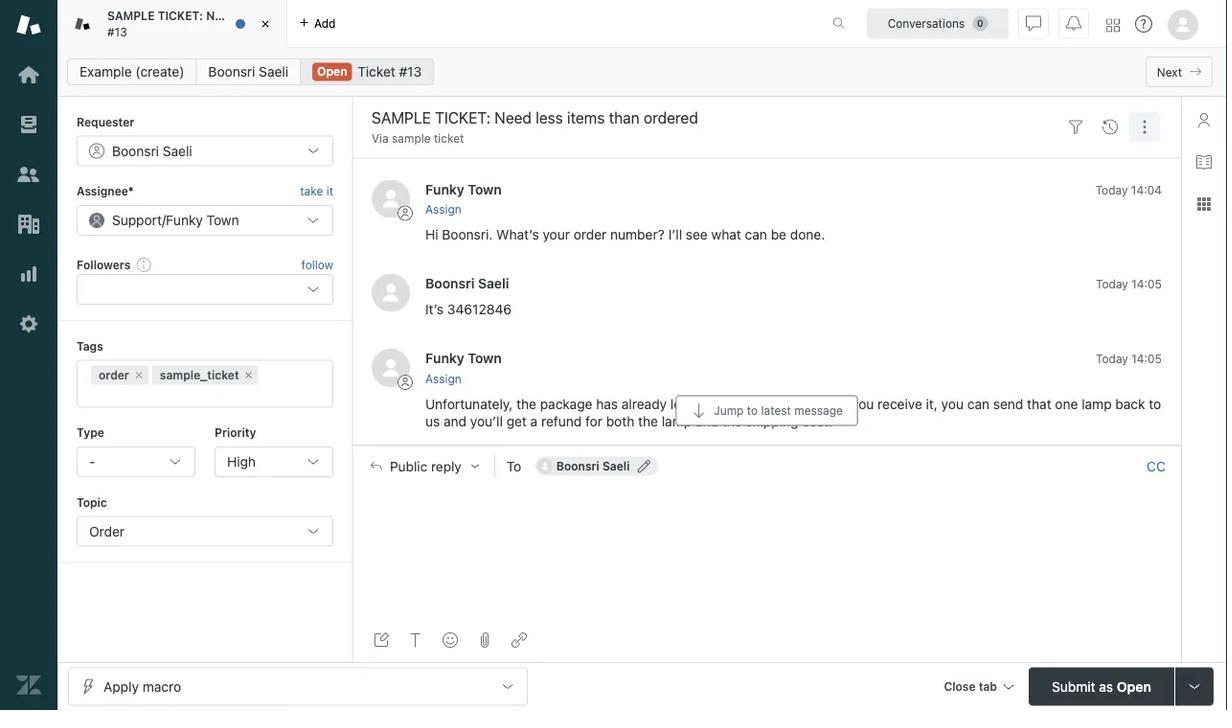 Task type: describe. For each thing, give the bounding box(es) containing it.
it
[[327, 184, 334, 198]]

customers image
[[16, 162, 41, 187]]

#13 inside secondary element
[[399, 64, 422, 80]]

14:05 for it's 34612846
[[1132, 277, 1163, 291]]

add link (cmd k) image
[[512, 633, 527, 648]]

unfortunately,
[[426, 396, 513, 412]]

avatar image for unfortunately, the package has already left our warehouse. but once you receive it, you can send that one lamp back to us and you'll get a refund for both the lamp and the shipping cost.
[[372, 349, 410, 387]]

follow
[[302, 258, 334, 271]]

close tab button
[[936, 668, 1022, 709]]

close
[[945, 680, 976, 694]]

2 avatar image from the top
[[372, 274, 410, 312]]

take it
[[300, 184, 334, 198]]

apply
[[104, 679, 139, 694]]

town for hi
[[468, 181, 502, 197]]

assignee*
[[77, 184, 134, 198]]

number?
[[611, 226, 665, 242]]

saeli left edit user icon
[[603, 460, 630, 473]]

14:04
[[1132, 183, 1163, 196]]

get
[[507, 413, 527, 429]]

requester
[[77, 115, 135, 128]]

support / funky town
[[112, 212, 239, 228]]

saeli inside requester element
[[163, 143, 192, 159]]

as
[[1100, 679, 1114, 694]]

0 horizontal spatial the
[[517, 396, 537, 412]]

today for receive
[[1097, 352, 1129, 366]]

order
[[89, 523, 125, 539]]

boonsri.
[[442, 226, 493, 242]]

secondary element
[[58, 53, 1228, 91]]

saeli inside conversationlabel log
[[478, 275, 509, 291]]

assign for hi
[[426, 203, 462, 216]]

views image
[[16, 112, 41, 137]]

warehouse.
[[719, 396, 790, 412]]

Today 14:04 text field
[[1096, 183, 1163, 196]]

filter image
[[1069, 120, 1084, 135]]

high button
[[215, 447, 334, 477]]

main element
[[0, 0, 58, 710]]

funky town assign for hi
[[426, 181, 502, 216]]

submit
[[1053, 679, 1096, 694]]

boonsri saeli down for
[[557, 460, 630, 473]]

public reply
[[390, 458, 462, 474]]

0 horizontal spatial order
[[99, 369, 129, 382]]

add
[[314, 17, 336, 30]]

next
[[1158, 65, 1183, 79]]

take it button
[[300, 182, 334, 201]]

tags
[[77, 340, 103, 353]]

(create)
[[136, 64, 184, 80]]

next button
[[1146, 57, 1214, 87]]

jump to latest message
[[714, 404, 843, 418]]

tabs tab list
[[58, 0, 813, 48]]

today 14:05 for unfortunately, the package has already left our warehouse. but once you receive it, you can send that one lamp back to us and you'll get a refund for both the lamp and the shipping cost.
[[1097, 352, 1163, 366]]

example (create) button
[[67, 58, 197, 85]]

funky town link for unfortunately,
[[426, 351, 502, 366]]

events image
[[1103, 120, 1119, 135]]

add button
[[288, 0, 347, 47]]

today for done.
[[1096, 183, 1129, 196]]

conversations
[[888, 17, 966, 30]]

unfortunately, the package has already left our warehouse. but once you receive it, you can send that one lamp back to us and you'll get a refund for both the lamp and the shipping cost.
[[426, 396, 1166, 429]]

see
[[686, 226, 708, 242]]

-
[[89, 454, 95, 470]]

insert emojis image
[[443, 633, 458, 648]]

tab
[[979, 680, 998, 694]]

example (create)
[[80, 64, 184, 80]]

2 and from the left
[[696, 413, 719, 429]]

#13 tab
[[58, 0, 288, 48]]

your
[[543, 226, 570, 242]]

you'll
[[470, 413, 503, 429]]

boonsri saeli inside conversationlabel log
[[426, 275, 509, 291]]

boonsri inside conversationlabel log
[[426, 275, 475, 291]]

/
[[162, 212, 166, 228]]

admin image
[[16, 312, 41, 336]]

once
[[818, 396, 849, 412]]

jump
[[714, 404, 744, 418]]

take
[[300, 184, 323, 198]]

to inside unfortunately, the package has already left our warehouse. but once you receive it, you can send that one lamp back to us and you'll get a refund for both the lamp and the shipping cost.
[[1150, 396, 1162, 412]]

support
[[112, 212, 162, 228]]

requester element
[[77, 136, 334, 166]]

but
[[793, 396, 815, 412]]

hi
[[426, 226, 439, 242]]

boonsri saeli link inside secondary element
[[196, 58, 301, 85]]

for
[[586, 413, 603, 429]]

34612846
[[448, 302, 512, 317]]

already
[[622, 396, 667, 412]]

type
[[77, 426, 104, 440]]

receive
[[878, 396, 923, 412]]

#13 inside 'tab'
[[107, 25, 127, 38]]

get started image
[[16, 62, 41, 87]]

1 horizontal spatial open
[[1118, 679, 1152, 694]]

our
[[695, 396, 715, 412]]

1 you from the left
[[852, 396, 875, 412]]

assign for unfortunately,
[[426, 372, 462, 386]]

- button
[[77, 447, 196, 477]]

ticket actions image
[[1138, 120, 1153, 135]]

0 horizontal spatial lamp
[[662, 413, 692, 429]]

0 horizontal spatial can
[[745, 226, 768, 242]]

has
[[596, 396, 618, 412]]

info on adding followers image
[[136, 257, 152, 272]]

remove image for order
[[133, 370, 145, 381]]

add attachment image
[[477, 633, 493, 648]]

apps image
[[1197, 197, 1213, 212]]

one
[[1056, 396, 1079, 412]]

be
[[771, 226, 787, 242]]

knowledge image
[[1197, 154, 1213, 170]]



Task type: locate. For each thing, give the bounding box(es) containing it.
order inside conversationlabel log
[[574, 226, 607, 242]]

boonsri saeli down close image
[[208, 64, 289, 80]]

1 vertical spatial boonsri saeli link
[[426, 275, 509, 291]]

and down unfortunately,
[[444, 413, 467, 429]]

public
[[390, 458, 428, 474]]

boonsri saeli link up it's 34612846
[[426, 275, 509, 291]]

funky for hi
[[426, 181, 465, 197]]

left
[[671, 396, 691, 412]]

boonsri saeli link
[[196, 58, 301, 85], [426, 275, 509, 291]]

0 vertical spatial boonsri saeli link
[[196, 58, 301, 85]]

hide composer image
[[760, 438, 775, 453]]

shipping
[[746, 413, 799, 429]]

2 vertical spatial town
[[468, 351, 502, 366]]

1 horizontal spatial to
[[1150, 396, 1162, 412]]

town inside assignee* element
[[207, 212, 239, 228]]

1 vertical spatial #13
[[399, 64, 422, 80]]

ticket #13
[[358, 64, 422, 80]]

funky town link for hi
[[426, 181, 502, 197]]

via sample ticket
[[372, 132, 464, 145]]

0 vertical spatial order
[[574, 226, 607, 242]]

lamp right one in the right bottom of the page
[[1082, 396, 1112, 412]]

notifications image
[[1067, 16, 1082, 31]]

a
[[531, 413, 538, 429]]

remove image left sample_ticket
[[133, 370, 145, 381]]

customer context image
[[1197, 112, 1213, 127]]

1 funky town link from the top
[[426, 181, 502, 197]]

0 vertical spatial today 14:05
[[1097, 277, 1163, 291]]

assign up hi on the left top
[[426, 203, 462, 216]]

avatar image for hi boonsri. what's your order number? i'll see what can be done.
[[372, 180, 410, 218]]

2 assign button from the top
[[426, 370, 462, 388]]

funky town assign up 'boonsri.'
[[426, 181, 502, 216]]

button displays agent's chat status as invisible. image
[[1027, 16, 1042, 31]]

draft mode image
[[374, 633, 389, 648]]

1 vertical spatial can
[[968, 396, 990, 412]]

2 remove image from the left
[[243, 370, 255, 381]]

1 funky town assign from the top
[[426, 181, 502, 216]]

0 vertical spatial #13
[[107, 25, 127, 38]]

0 horizontal spatial remove image
[[133, 370, 145, 381]]

what
[[712, 226, 742, 242]]

2 you from the left
[[942, 396, 964, 412]]

today 14:05 text field up back
[[1097, 352, 1163, 366]]

back
[[1116, 396, 1146, 412]]

#13
[[107, 25, 127, 38], [399, 64, 422, 80]]

the
[[517, 396, 537, 412], [638, 413, 658, 429], [723, 413, 743, 429]]

1 vertical spatial town
[[207, 212, 239, 228]]

message
[[795, 404, 843, 418]]

remove image for sample_ticket
[[243, 370, 255, 381]]

the up a
[[517, 396, 537, 412]]

#13 right ticket
[[399, 64, 422, 80]]

boonsri.saeli@example.com image
[[538, 459, 553, 474]]

boonsri inside requester element
[[112, 143, 159, 159]]

followers element
[[77, 274, 334, 305]]

today 14:05 up back
[[1097, 352, 1163, 366]]

0 horizontal spatial #13
[[107, 25, 127, 38]]

i'll
[[669, 226, 683, 242]]

1 horizontal spatial remove image
[[243, 370, 255, 381]]

funky town assign
[[426, 181, 502, 216], [426, 351, 502, 386]]

today
[[1096, 183, 1129, 196], [1097, 277, 1129, 291], [1097, 352, 1129, 366]]

latest
[[762, 404, 792, 418]]

boonsri saeli
[[208, 64, 289, 80], [112, 143, 192, 159], [426, 275, 509, 291], [557, 460, 630, 473]]

followers
[[77, 258, 131, 271]]

to right back
[[1150, 396, 1162, 412]]

saeli
[[259, 64, 289, 80], [163, 143, 192, 159], [478, 275, 509, 291], [603, 460, 630, 473]]

1 horizontal spatial order
[[574, 226, 607, 242]]

2 funky town assign from the top
[[426, 351, 502, 386]]

14:05 up back
[[1132, 352, 1163, 366]]

0 horizontal spatial boonsri saeli link
[[196, 58, 301, 85]]

1 horizontal spatial #13
[[399, 64, 422, 80]]

2 vertical spatial avatar image
[[372, 349, 410, 387]]

assign button
[[426, 201, 462, 218], [426, 370, 462, 388]]

format text image
[[408, 633, 424, 648]]

0 vertical spatial open
[[317, 65, 347, 78]]

0 horizontal spatial you
[[852, 396, 875, 412]]

0 vertical spatial assign
[[426, 203, 462, 216]]

submit as open
[[1053, 679, 1152, 694]]

it's
[[426, 302, 444, 317]]

saeli up 34612846
[[478, 275, 509, 291]]

0 vertical spatial funky town assign
[[426, 181, 502, 216]]

funky inside assignee* element
[[166, 212, 203, 228]]

high
[[227, 454, 256, 470]]

0 vertical spatial town
[[468, 181, 502, 197]]

close tab
[[945, 680, 998, 694]]

sample_ticket
[[160, 369, 239, 382]]

that
[[1028, 396, 1052, 412]]

1 vertical spatial avatar image
[[372, 274, 410, 312]]

sample
[[392, 132, 431, 145]]

1 vertical spatial order
[[99, 369, 129, 382]]

done.
[[791, 226, 826, 242]]

1 horizontal spatial the
[[638, 413, 658, 429]]

both
[[606, 413, 635, 429]]

town up 'boonsri.'
[[468, 181, 502, 197]]

1 horizontal spatial and
[[696, 413, 719, 429]]

town up unfortunately,
[[468, 351, 502, 366]]

funky town assign up unfortunately,
[[426, 351, 502, 386]]

1 14:05 from the top
[[1132, 277, 1163, 291]]

1 vertical spatial lamp
[[662, 413, 692, 429]]

today 14:05 for it's 34612846
[[1097, 277, 1163, 291]]

1 today from the top
[[1096, 183, 1129, 196]]

zendesk support image
[[16, 12, 41, 37]]

us
[[426, 413, 440, 429]]

0 vertical spatial 14:05
[[1132, 277, 1163, 291]]

1 vertical spatial today 14:05 text field
[[1097, 352, 1163, 366]]

2 horizontal spatial the
[[723, 413, 743, 429]]

you right once
[[852, 396, 875, 412]]

assignee* element
[[77, 205, 334, 236]]

send
[[994, 396, 1024, 412]]

funky
[[426, 181, 465, 197], [166, 212, 203, 228], [426, 351, 465, 366]]

to inside button
[[747, 404, 758, 418]]

3 avatar image from the top
[[372, 349, 410, 387]]

saeli up support / funky town
[[163, 143, 192, 159]]

0 horizontal spatial to
[[747, 404, 758, 418]]

zendesk image
[[16, 673, 41, 698]]

apply macro
[[104, 679, 181, 694]]

1 remove image from the left
[[133, 370, 145, 381]]

1 avatar image from the top
[[372, 180, 410, 218]]

open inside secondary element
[[317, 65, 347, 78]]

2 vertical spatial funky
[[426, 351, 465, 366]]

topic
[[77, 496, 107, 509]]

open right as
[[1118, 679, 1152, 694]]

refund
[[542, 413, 582, 429]]

funky down it's
[[426, 351, 465, 366]]

1 today 14:05 from the top
[[1097, 277, 1163, 291]]

town for unfortunately,
[[468, 351, 502, 366]]

conversations button
[[867, 8, 1009, 39]]

edit user image
[[638, 460, 651, 473]]

#13 up example
[[107, 25, 127, 38]]

boonsri saeli inside requester element
[[112, 143, 192, 159]]

0 vertical spatial funky
[[426, 181, 465, 197]]

2 today from the top
[[1097, 277, 1129, 291]]

today 14:04
[[1096, 183, 1163, 196]]

3 today from the top
[[1097, 352, 1129, 366]]

0 vertical spatial avatar image
[[372, 180, 410, 218]]

hi boonsri. what's your order number? i'll see what can be done.
[[426, 226, 826, 242]]

boonsri up it's
[[426, 275, 475, 291]]

1 vertical spatial funky
[[166, 212, 203, 228]]

public reply button
[[354, 446, 494, 487]]

14:05 for unfortunately, the package has already left our warehouse. but once you receive it, you can send that one lamp back to us and you'll get a refund for both the lamp and the shipping cost.
[[1132, 352, 1163, 366]]

0 horizontal spatial open
[[317, 65, 347, 78]]

organizations image
[[16, 212, 41, 237]]

avatar image
[[372, 180, 410, 218], [372, 274, 410, 312], [372, 349, 410, 387]]

funky town link
[[426, 181, 502, 197], [426, 351, 502, 366]]

1 today 14:05 text field from the top
[[1097, 277, 1163, 291]]

1 horizontal spatial boonsri saeli link
[[426, 275, 509, 291]]

2 today 14:05 text field from the top
[[1097, 352, 1163, 366]]

to right jump
[[747, 404, 758, 418]]

jump to latest message button
[[676, 395, 859, 426]]

1 assign from the top
[[426, 203, 462, 216]]

funky for unfortunately,
[[426, 351, 465, 366]]

Today 14:05 text field
[[1097, 277, 1163, 291], [1097, 352, 1163, 366]]

2 assign from the top
[[426, 372, 462, 386]]

funky town link up unfortunately,
[[426, 351, 502, 366]]

get help image
[[1136, 15, 1153, 33]]

can inside unfortunately, the package has already left our warehouse. but once you receive it, you can send that one lamp back to us and you'll get a refund for both the lamp and the shipping cost.
[[968, 396, 990, 412]]

to
[[1150, 396, 1162, 412], [747, 404, 758, 418]]

1 vertical spatial funky town assign
[[426, 351, 502, 386]]

lamp down left
[[662, 413, 692, 429]]

funky right support at the left top of page
[[166, 212, 203, 228]]

1 horizontal spatial you
[[942, 396, 964, 412]]

2 vertical spatial today
[[1097, 352, 1129, 366]]

0 vertical spatial assign button
[[426, 201, 462, 218]]

1 horizontal spatial lamp
[[1082, 396, 1112, 412]]

macro
[[143, 679, 181, 694]]

reply
[[431, 458, 462, 474]]

cc
[[1147, 458, 1166, 474]]

boonsri saeli inside secondary element
[[208, 64, 289, 80]]

order
[[574, 226, 607, 242], [99, 369, 129, 382]]

open left ticket
[[317, 65, 347, 78]]

0 vertical spatial today 14:05 text field
[[1097, 277, 1163, 291]]

today up back
[[1097, 352, 1129, 366]]

ticket
[[434, 132, 464, 145]]

what's
[[497, 226, 539, 242]]

close image
[[256, 14, 275, 34]]

assign button up hi on the left top
[[426, 201, 462, 218]]

0 horizontal spatial and
[[444, 413, 467, 429]]

boonsri saeli link down close image
[[196, 58, 301, 85]]

1 vertical spatial funky town link
[[426, 351, 502, 366]]

remove image right sample_ticket
[[243, 370, 255, 381]]

2 14:05 from the top
[[1132, 352, 1163, 366]]

order down tags
[[99, 369, 129, 382]]

displays possible ticket submission types image
[[1188, 679, 1203, 694]]

assign button up unfortunately,
[[426, 370, 462, 388]]

zendesk products image
[[1107, 19, 1121, 32]]

the down warehouse.
[[723, 413, 743, 429]]

boonsri inside secondary element
[[208, 64, 255, 80]]

14:05
[[1132, 277, 1163, 291], [1132, 352, 1163, 366]]

can left send on the bottom right of the page
[[968, 396, 990, 412]]

1 horizontal spatial can
[[968, 396, 990, 412]]

cc button
[[1147, 458, 1167, 475]]

today 14:05
[[1097, 277, 1163, 291], [1097, 352, 1163, 366]]

1 vertical spatial assign button
[[426, 370, 462, 388]]

remove image
[[133, 370, 145, 381], [243, 370, 255, 381]]

conversationlabel log
[[353, 89, 1182, 445]]

funky up hi on the left top
[[426, 181, 465, 197]]

assign up unfortunately,
[[426, 372, 462, 386]]

0 vertical spatial today
[[1096, 183, 1129, 196]]

saeli inside secondary element
[[259, 64, 289, 80]]

today 14:05 text field for it's 34612846
[[1097, 277, 1163, 291]]

boonsri saeli link inside conversationlabel log
[[426, 275, 509, 291]]

assign button for unfortunately,
[[426, 370, 462, 388]]

it's 34612846
[[426, 302, 512, 317]]

today down today 14:04 text box
[[1097, 277, 1129, 291]]

boonsri right '(create)' on the left
[[208, 64, 255, 80]]

order right your
[[574, 226, 607, 242]]

and down the our
[[696, 413, 719, 429]]

2 today 14:05 from the top
[[1097, 352, 1163, 366]]

priority
[[215, 426, 256, 440]]

0 vertical spatial lamp
[[1082, 396, 1112, 412]]

and
[[444, 413, 467, 429], [696, 413, 719, 429]]

0 vertical spatial funky town link
[[426, 181, 502, 197]]

boonsri saeli up it's 34612846
[[426, 275, 509, 291]]

package
[[540, 396, 593, 412]]

1 vertical spatial today 14:05
[[1097, 352, 1163, 366]]

you right "it," at right bottom
[[942, 396, 964, 412]]

boonsri saeli down requester
[[112, 143, 192, 159]]

follow button
[[302, 256, 334, 273]]

it,
[[927, 396, 938, 412]]

assign button for hi
[[426, 201, 462, 218]]

the down already
[[638, 413, 658, 429]]

boonsri down requester
[[112, 143, 159, 159]]

2 funky town link from the top
[[426, 351, 502, 366]]

topic element
[[77, 516, 334, 547]]

to
[[507, 458, 522, 474]]

Subject field
[[368, 106, 1055, 129]]

can left be on the right top
[[745, 226, 768, 242]]

reporting image
[[16, 262, 41, 287]]

14:05 down 14:04
[[1132, 277, 1163, 291]]

1 assign button from the top
[[426, 201, 462, 218]]

today 14:05 text field for unfortunately, the package has already left our warehouse. but once you receive it, you can send that one lamp back to us and you'll get a refund for both the lamp and the shipping cost.
[[1097, 352, 1163, 366]]

ticket
[[358, 64, 396, 80]]

funky town assign for unfortunately,
[[426, 351, 502, 386]]

funky town link up 'boonsri.'
[[426, 181, 502, 197]]

town right /
[[207, 212, 239, 228]]

via
[[372, 132, 389, 145]]

example
[[80, 64, 132, 80]]

boonsri right the 'boonsri.saeli@example.com' icon
[[557, 460, 600, 473]]

saeli down close image
[[259, 64, 289, 80]]

cost.
[[803, 413, 833, 429]]

1 and from the left
[[444, 413, 467, 429]]

today 14:05 down today 14:04 text box
[[1097, 277, 1163, 291]]

1 vertical spatial today
[[1097, 277, 1129, 291]]

1 vertical spatial 14:05
[[1132, 352, 1163, 366]]

0 vertical spatial can
[[745, 226, 768, 242]]

today 14:05 text field down today 14:04 text box
[[1097, 277, 1163, 291]]

today left 14:04
[[1096, 183, 1129, 196]]

1 vertical spatial assign
[[426, 372, 462, 386]]

1 vertical spatial open
[[1118, 679, 1152, 694]]



Task type: vqa. For each thing, say whether or not it's contained in the screenshot.
4th row from the bottom
no



